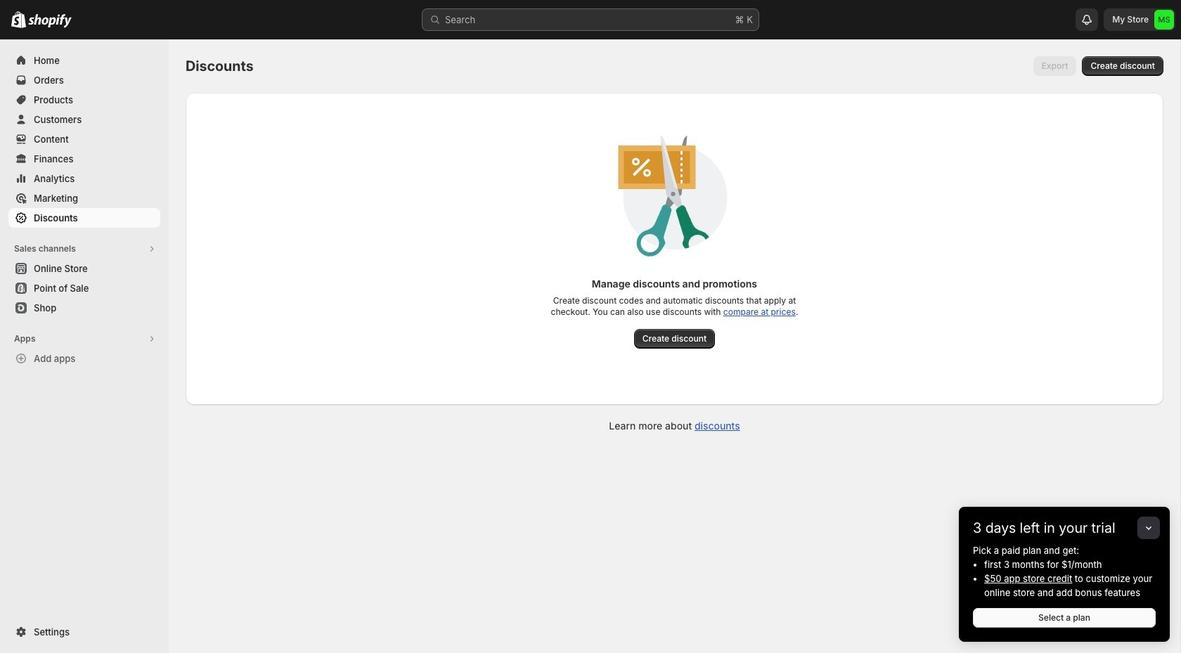 Task type: vqa. For each thing, say whether or not it's contained in the screenshot.
Shopify Image to the right
yes



Task type: locate. For each thing, give the bounding box(es) containing it.
1 horizontal spatial shopify image
[[28, 14, 72, 28]]

my store image
[[1155, 10, 1174, 30]]

0 horizontal spatial shopify image
[[11, 11, 26, 28]]

shopify image
[[11, 11, 26, 28], [28, 14, 72, 28]]



